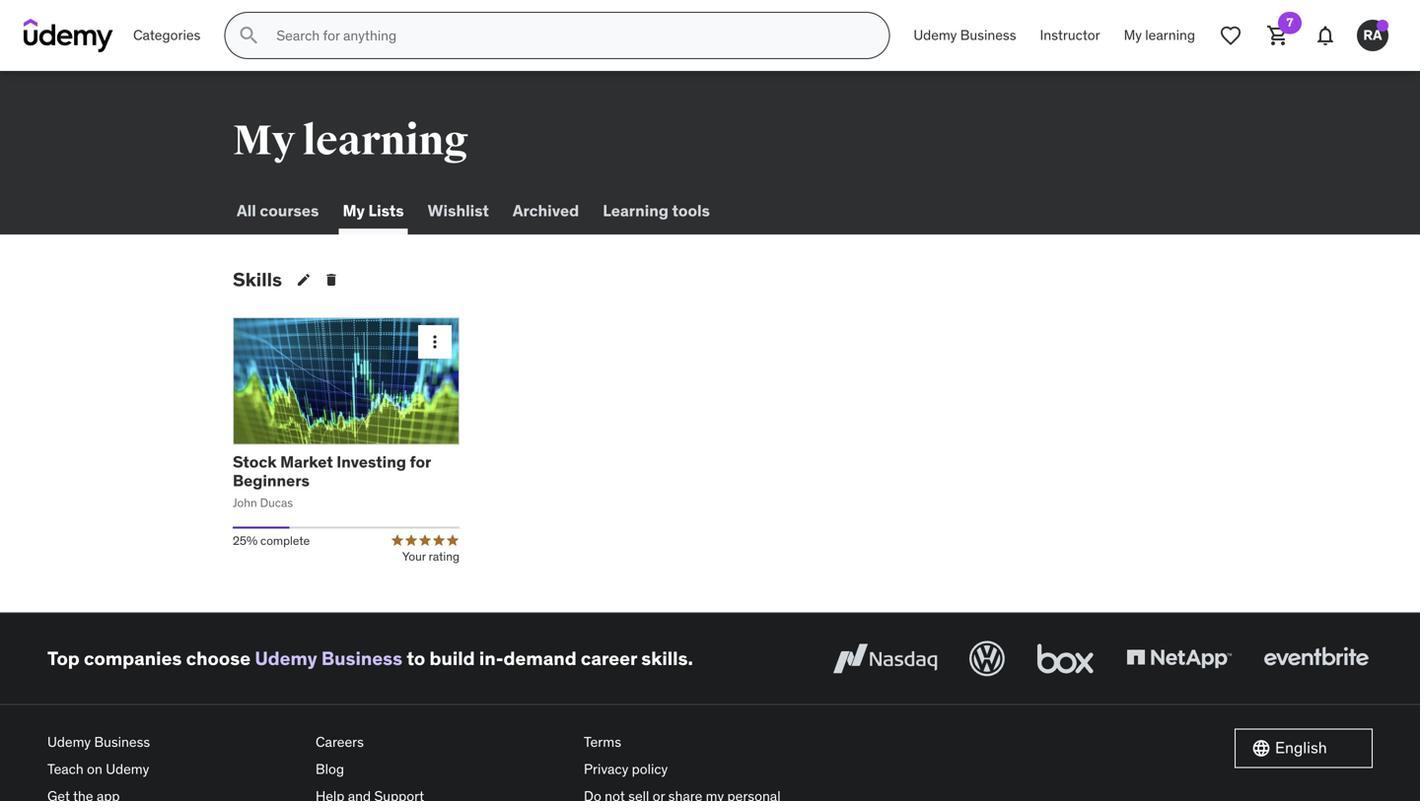 Task type: describe. For each thing, give the bounding box(es) containing it.
courses
[[260, 201, 319, 221]]

my lists
[[343, 201, 404, 221]]

top
[[47, 647, 80, 671]]

tools
[[672, 201, 710, 221]]

all
[[237, 201, 256, 221]]

0 vertical spatial learning
[[1145, 26, 1195, 44]]

learning tools
[[603, 201, 710, 221]]

stock market investing for beginners john ducas
[[233, 452, 431, 511]]

all courses
[[237, 201, 319, 221]]

25% complete
[[233, 534, 310, 549]]

shopping cart with 7 items image
[[1266, 24, 1290, 47]]

small image
[[1252, 739, 1271, 759]]

eventbrite image
[[1259, 637, 1373, 681]]

lists
[[368, 201, 404, 221]]

my learning link
[[1112, 12, 1207, 59]]

delete collection image
[[323, 272, 339, 288]]

in-
[[479, 647, 504, 671]]

box image
[[1033, 637, 1099, 681]]

choose
[[186, 647, 251, 671]]

nasdaq image
[[828, 637, 942, 681]]

1 horizontal spatial business
[[321, 647, 402, 671]]

netapp image
[[1122, 637, 1236, 681]]

skills
[[233, 268, 282, 292]]

build
[[429, 647, 475, 671]]

rating
[[429, 549, 460, 565]]

terms link
[[584, 729, 836, 756]]

udemy business teach on udemy
[[47, 734, 150, 779]]

demand
[[504, 647, 577, 671]]

your rating
[[402, 549, 460, 565]]

ducas
[[260, 495, 293, 511]]

business for udemy business teach on udemy
[[94, 734, 150, 751]]

25%
[[233, 534, 258, 549]]

submit search image
[[237, 24, 261, 47]]

7 link
[[1255, 12, 1302, 59]]

Search for anything text field
[[273, 19, 865, 52]]

udemy image
[[24, 19, 113, 52]]

archived link
[[509, 187, 583, 235]]

ra link
[[1349, 12, 1397, 59]]

7
[[1287, 15, 1293, 30]]

wishlist image
[[1219, 24, 1243, 47]]

career
[[581, 647, 637, 671]]

careers blog
[[316, 734, 364, 779]]

0 horizontal spatial learning
[[302, 115, 468, 167]]

complete
[[260, 534, 310, 549]]

instructor
[[1040, 26, 1100, 44]]

companies
[[84, 647, 182, 671]]

skills.
[[641, 647, 693, 671]]

investing
[[337, 452, 406, 472]]

course options image
[[425, 332, 445, 352]]

ra
[[1363, 26, 1382, 44]]

wishlist
[[428, 201, 489, 221]]

0 vertical spatial my learning
[[1124, 26, 1195, 44]]

stock market investing for beginners link
[[233, 452, 431, 491]]

careers
[[316, 734, 364, 751]]

udemy business
[[914, 26, 1016, 44]]

wishlist link
[[424, 187, 493, 235]]



Task type: vqa. For each thing, say whether or not it's contained in the screenshot.
the Edit collection title image
yes



Task type: locate. For each thing, give the bounding box(es) containing it.
1 vertical spatial my learning
[[233, 115, 468, 167]]

learning
[[603, 201, 669, 221]]

business left instructor
[[960, 26, 1016, 44]]

categories
[[133, 26, 201, 44]]

2 vertical spatial business
[[94, 734, 150, 751]]

business inside "udemy business teach on udemy"
[[94, 734, 150, 751]]

english button
[[1235, 729, 1373, 769]]

0 horizontal spatial my learning
[[233, 115, 468, 167]]

top companies choose udemy business to build in-demand career skills.
[[47, 647, 693, 671]]

blog link
[[316, 756, 568, 784]]

0 vertical spatial my
[[1124, 26, 1142, 44]]

for
[[410, 452, 431, 472]]

categories button
[[121, 12, 212, 59]]

2 horizontal spatial business
[[960, 26, 1016, 44]]

my learning left wishlist icon
[[1124, 26, 1195, 44]]

john
[[233, 495, 257, 511]]

to
[[407, 647, 425, 671]]

teach on udemy link
[[47, 756, 300, 784]]

my lists link
[[339, 187, 408, 235]]

your rating button
[[391, 533, 460, 565]]

2 vertical spatial my
[[343, 201, 365, 221]]

learning tools link
[[599, 187, 714, 235]]

your
[[402, 549, 426, 565]]

privacy policy link
[[584, 756, 836, 784]]

notifications image
[[1314, 24, 1337, 47]]

my left lists
[[343, 201, 365, 221]]

2 vertical spatial udemy business link
[[47, 729, 300, 756]]

terms privacy policy
[[584, 734, 668, 779]]

business
[[960, 26, 1016, 44], [321, 647, 402, 671], [94, 734, 150, 751]]

1 vertical spatial business
[[321, 647, 402, 671]]

my inside my learning link
[[1124, 26, 1142, 44]]

business up the on
[[94, 734, 150, 751]]

terms
[[584, 734, 621, 751]]

1 vertical spatial learning
[[302, 115, 468, 167]]

business for udemy business
[[960, 26, 1016, 44]]

all courses link
[[233, 187, 323, 235]]

my inside the my lists link
[[343, 201, 365, 221]]

learning left wishlist icon
[[1145, 26, 1195, 44]]

udemy business link
[[902, 12, 1028, 59], [255, 647, 402, 671], [47, 729, 300, 756]]

1 horizontal spatial my
[[343, 201, 365, 221]]

1 horizontal spatial my learning
[[1124, 26, 1195, 44]]

learning up lists
[[302, 115, 468, 167]]

edit collection title image
[[296, 272, 312, 288]]

1 horizontal spatial learning
[[1145, 26, 1195, 44]]

my for the my lists link
[[343, 201, 365, 221]]

my up all courses
[[233, 115, 295, 167]]

policy
[[632, 761, 668, 779]]

archived
[[513, 201, 579, 221]]

0 vertical spatial udemy business link
[[902, 12, 1028, 59]]

my for my learning link
[[1124, 26, 1142, 44]]

my learning
[[1124, 26, 1195, 44], [233, 115, 468, 167]]

0 horizontal spatial business
[[94, 734, 150, 751]]

learning
[[1145, 26, 1195, 44], [302, 115, 468, 167]]

beginners
[[233, 471, 310, 491]]

instructor link
[[1028, 12, 1112, 59]]

my learning up my lists
[[233, 115, 468, 167]]

blog
[[316, 761, 344, 779]]

1 vertical spatial udemy business link
[[255, 647, 402, 671]]

stock
[[233, 452, 277, 472]]

english
[[1275, 738, 1327, 759]]

privacy
[[584, 761, 629, 779]]

business left to at the left bottom of the page
[[321, 647, 402, 671]]

1 vertical spatial my
[[233, 115, 295, 167]]

my right instructor
[[1124, 26, 1142, 44]]

market
[[280, 452, 333, 472]]

volkswagen image
[[966, 637, 1009, 681]]

teach
[[47, 761, 84, 779]]

0 vertical spatial business
[[960, 26, 1016, 44]]

my
[[1124, 26, 1142, 44], [233, 115, 295, 167], [343, 201, 365, 221]]

udemy
[[914, 26, 957, 44], [255, 647, 317, 671], [47, 734, 91, 751], [106, 761, 149, 779]]

you have alerts image
[[1377, 20, 1389, 32]]

careers link
[[316, 729, 568, 756]]

0 horizontal spatial my
[[233, 115, 295, 167]]

2 horizontal spatial my
[[1124, 26, 1142, 44]]

on
[[87, 761, 102, 779]]



